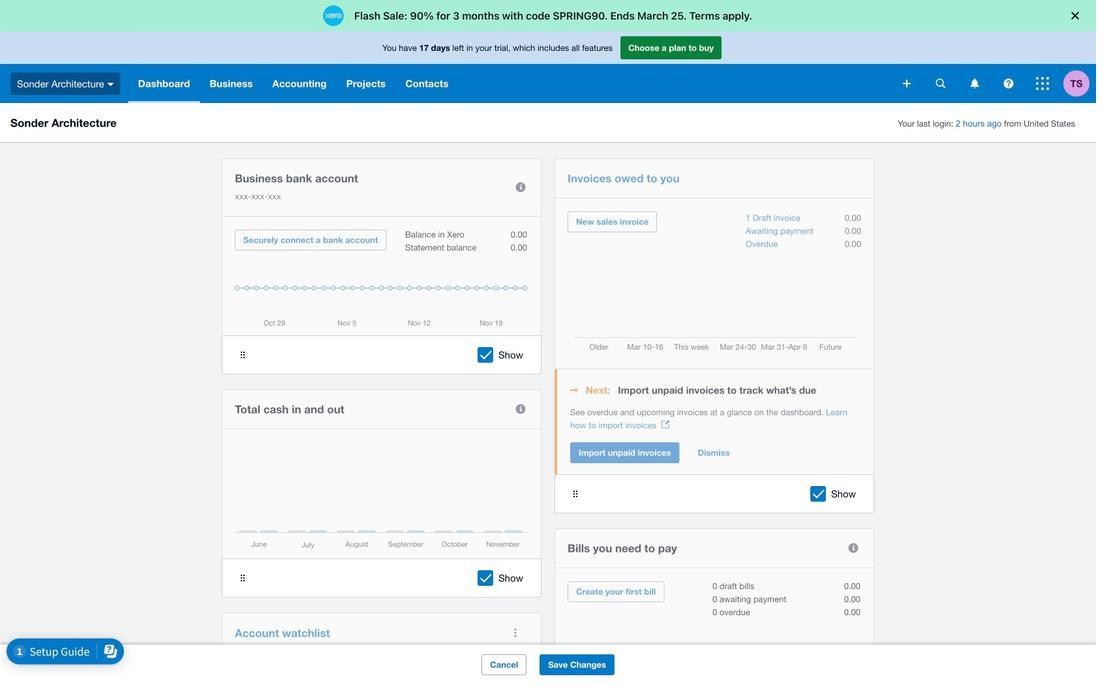 Task type: describe. For each thing, give the bounding box(es) containing it.
panel body document
[[571, 406, 862, 432]]

1 horizontal spatial svg image
[[936, 79, 946, 88]]

opens in a new tab image
[[662, 421, 670, 429]]



Task type: locate. For each thing, give the bounding box(es) containing it.
banner
[[0, 31, 1097, 103]]

0 horizontal spatial svg image
[[903, 80, 911, 87]]

svg image
[[936, 79, 946, 88], [903, 80, 911, 87]]

dialog
[[0, 0, 1097, 31]]

svg image
[[1037, 77, 1050, 90], [971, 79, 979, 88], [1004, 79, 1014, 88], [107, 83, 114, 86]]



Task type: vqa. For each thing, say whether or not it's contained in the screenshot.
rightmost svg image
yes



